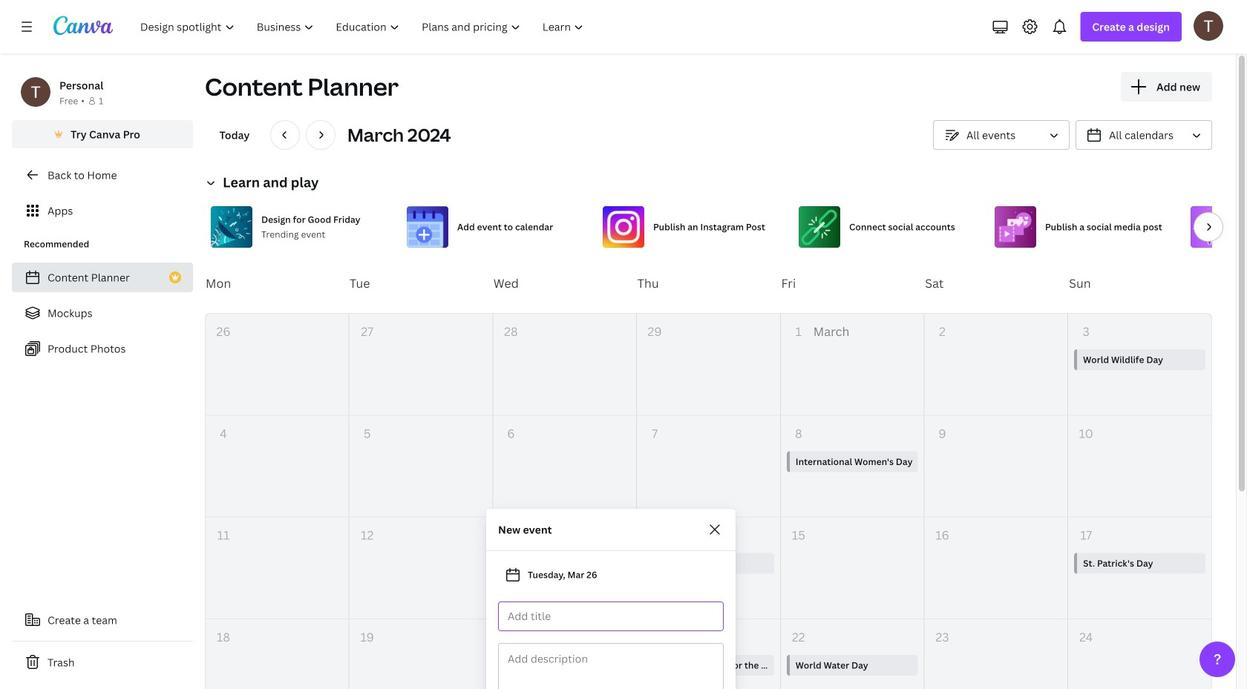 Task type: describe. For each thing, give the bounding box(es) containing it.
top level navigation element
[[131, 12, 596, 42]]

saturday column header
[[924, 254, 1068, 313]]

Add title text field
[[508, 603, 714, 631]]

Add description text field
[[499, 644, 723, 690]]

wednesday column header
[[493, 254, 637, 313]]

thursday column header
[[637, 254, 780, 313]]



Task type: vqa. For each thing, say whether or not it's contained in the screenshot.
THE MONDAY column header
yes



Task type: locate. For each thing, give the bounding box(es) containing it.
sunday column header
[[1068, 254, 1212, 313]]

None button
[[933, 120, 1070, 150], [1076, 120, 1212, 150], [933, 120, 1070, 150], [1076, 120, 1212, 150]]

terry turtle image
[[1194, 11, 1223, 41]]

friday column header
[[780, 254, 924, 313]]

monday column header
[[205, 254, 349, 313]]

list
[[12, 263, 193, 364]]

tuesday column header
[[349, 254, 493, 313]]

row
[[205, 254, 1212, 313], [206, 314, 1211, 416], [206, 416, 1211, 518], [206, 518, 1211, 620], [206, 620, 1211, 690]]



